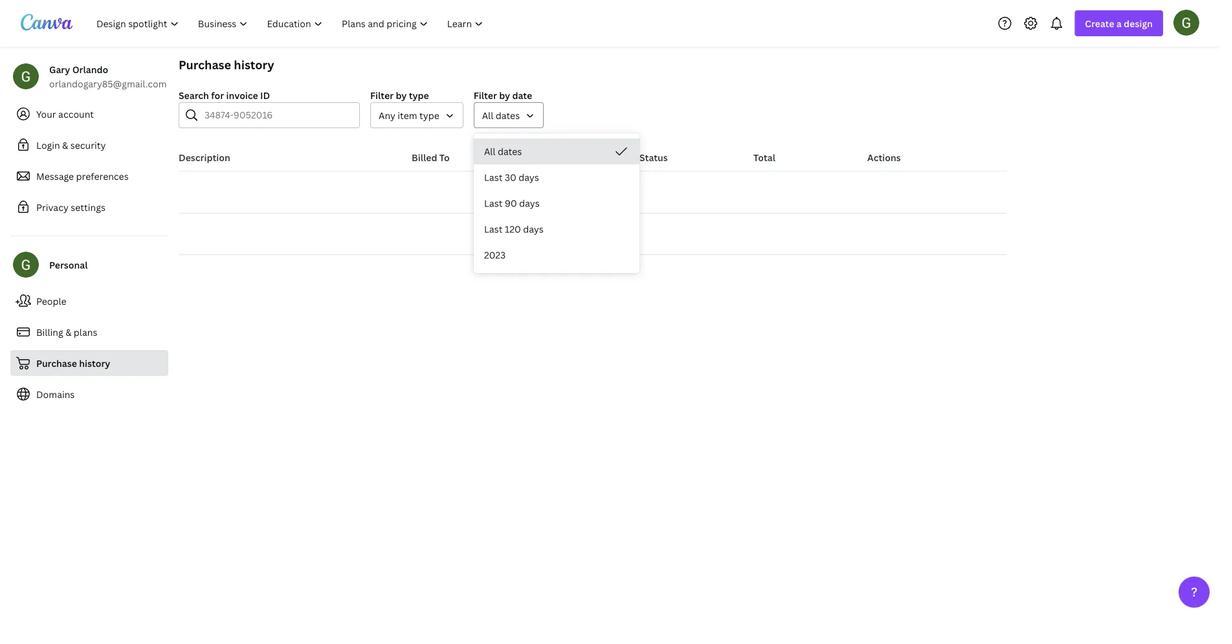 Task type: locate. For each thing, give the bounding box(es) containing it.
filter for filter by type
[[370, 89, 394, 101]]

preferences
[[76, 170, 129, 182]]

days
[[519, 171, 539, 184], [519, 197, 540, 210], [523, 223, 544, 235]]

0 vertical spatial purchase history
[[179, 57, 274, 73]]

0 vertical spatial type
[[409, 89, 429, 101]]

history up domains link
[[79, 357, 110, 369]]

last left 90
[[484, 197, 503, 210]]

create a design
[[1086, 17, 1153, 29]]

0 horizontal spatial filter
[[370, 89, 394, 101]]

login & security link
[[10, 132, 168, 158]]

last for last 30 days
[[484, 171, 503, 184]]

by for date
[[499, 89, 510, 101]]

filter up the any
[[370, 89, 394, 101]]

1 by from the left
[[396, 89, 407, 101]]

a
[[1117, 17, 1122, 29]]

message preferences
[[36, 170, 129, 182]]

last
[[484, 171, 503, 184], [484, 197, 503, 210], [484, 223, 503, 235]]

2 vertical spatial last
[[484, 223, 503, 235]]

& inside the billing & plans link
[[65, 326, 72, 338]]

last 120 days option
[[474, 216, 640, 242]]

design
[[1124, 17, 1153, 29]]

type inside button
[[420, 109, 440, 121]]

2023 button
[[474, 242, 640, 268]]

days right 90
[[519, 197, 540, 210]]

status
[[640, 151, 668, 164]]

dates
[[496, 109, 520, 121], [498, 145, 522, 158]]

0 horizontal spatial history
[[79, 357, 110, 369]]

last inside 'button'
[[484, 171, 503, 184]]

3 last from the top
[[484, 223, 503, 235]]

& right login
[[62, 139, 68, 151]]

type
[[409, 89, 429, 101], [420, 109, 440, 121]]

by left 'date'
[[499, 89, 510, 101]]

0 horizontal spatial by
[[396, 89, 407, 101]]

last left 30
[[484, 171, 503, 184]]

your account
[[36, 108, 94, 120]]

2 last from the top
[[484, 197, 503, 210]]

1 vertical spatial type
[[420, 109, 440, 121]]

1 horizontal spatial filter
[[474, 89, 497, 101]]

all up last 30 days
[[484, 145, 496, 158]]

history
[[234, 57, 274, 73], [79, 357, 110, 369]]

billing & plans link
[[10, 319, 168, 345]]

history up "id" at the left top of the page
[[234, 57, 274, 73]]

& left plans
[[65, 326, 72, 338]]

1 last from the top
[[484, 171, 503, 184]]

description
[[179, 151, 230, 164]]

total
[[754, 151, 776, 164]]

filter by type
[[370, 89, 429, 101]]

2 filter from the left
[[474, 89, 497, 101]]

30
[[505, 171, 517, 184]]

purchase up search at the top left
[[179, 57, 231, 73]]

days right 30
[[519, 171, 539, 184]]

days inside 'button'
[[523, 223, 544, 235]]

for
[[211, 89, 224, 101]]

people
[[36, 295, 66, 307]]

1 vertical spatial days
[[519, 197, 540, 210]]

1 horizontal spatial purchase
[[179, 57, 231, 73]]

1 vertical spatial &
[[65, 326, 72, 338]]

list box containing all dates
[[474, 139, 640, 268]]

1 filter from the left
[[370, 89, 394, 101]]

1 horizontal spatial history
[[234, 57, 274, 73]]

days for last 120 days
[[523, 223, 544, 235]]

days inside 'button'
[[519, 171, 539, 184]]

actions
[[868, 151, 901, 164]]

by
[[396, 89, 407, 101], [499, 89, 510, 101]]

all dates up 30
[[484, 145, 522, 158]]

& for login
[[62, 139, 68, 151]]

type right item
[[420, 109, 440, 121]]

top level navigation element
[[88, 10, 494, 36]]

last left 120 at the top
[[484, 223, 503, 235]]

0 vertical spatial &
[[62, 139, 68, 151]]

purchase history
[[179, 57, 274, 73], [36, 357, 110, 369]]

purchase
[[179, 57, 231, 73], [36, 357, 77, 369]]

last for last 120 days
[[484, 223, 503, 235]]

last 120 days
[[484, 223, 544, 235]]

0 vertical spatial last
[[484, 171, 503, 184]]

1 vertical spatial purchase history
[[36, 357, 110, 369]]

type up any item type button
[[409, 89, 429, 101]]

&
[[62, 139, 68, 151], [65, 326, 72, 338]]

any item type
[[379, 109, 440, 121]]

all dates down filter by date
[[482, 109, 520, 121]]

dates up 30
[[498, 145, 522, 158]]

0 vertical spatial days
[[519, 171, 539, 184]]

last 30 days
[[484, 171, 539, 184]]

all dates
[[482, 109, 520, 121], [484, 145, 522, 158]]

filter up all dates button
[[474, 89, 497, 101]]

login
[[36, 139, 60, 151]]

people link
[[10, 288, 168, 314]]

1 horizontal spatial by
[[499, 89, 510, 101]]

created on
[[526, 151, 576, 164]]

2 by from the left
[[499, 89, 510, 101]]

privacy
[[36, 201, 69, 213]]

last inside button
[[484, 197, 503, 210]]

purchase history down billing & plans
[[36, 357, 110, 369]]

1 vertical spatial dates
[[498, 145, 522, 158]]

last inside 'button'
[[484, 223, 503, 235]]

all down filter by date
[[482, 109, 494, 121]]

2023 option
[[474, 242, 640, 268]]

purchase history up search for invoice id
[[179, 57, 274, 73]]

1 vertical spatial all
[[484, 145, 496, 158]]

all
[[482, 109, 494, 121], [484, 145, 496, 158]]

list box
[[474, 139, 640, 268]]

days right 120 at the top
[[523, 223, 544, 235]]

0 horizontal spatial purchase
[[36, 357, 77, 369]]

days inside button
[[519, 197, 540, 210]]

& inside login & security link
[[62, 139, 68, 151]]

last 30 days option
[[474, 164, 640, 190]]

purchase up "domains"
[[36, 357, 77, 369]]

2 vertical spatial days
[[523, 223, 544, 235]]

all dates option
[[474, 139, 640, 164]]

1 vertical spatial last
[[484, 197, 503, 210]]

billed
[[412, 151, 437, 164]]

all dates button
[[474, 139, 640, 164]]

filter
[[370, 89, 394, 101], [474, 89, 497, 101]]

dates down filter by date
[[496, 109, 520, 121]]

personal
[[49, 259, 88, 271]]

last 120 days button
[[474, 216, 640, 242]]

message preferences link
[[10, 163, 168, 189]]

1 vertical spatial all dates
[[484, 145, 522, 158]]

by up item
[[396, 89, 407, 101]]



Task type: describe. For each thing, give the bounding box(es) containing it.
to
[[440, 151, 450, 164]]

0 vertical spatial all dates
[[482, 109, 520, 121]]

domains
[[36, 388, 75, 401]]

0 vertical spatial purchase
[[179, 57, 231, 73]]

& for billing
[[65, 326, 72, 338]]

dates inside option
[[498, 145, 522, 158]]

120
[[505, 223, 521, 235]]

2023
[[484, 249, 506, 261]]

billing & plans
[[36, 326, 97, 338]]

filter for filter by date
[[474, 89, 497, 101]]

security
[[70, 139, 106, 151]]

settings
[[71, 201, 105, 213]]

purchase history link
[[10, 350, 168, 376]]

last 90 days option
[[474, 190, 640, 216]]

billing
[[36, 326, 63, 338]]

all dates inside all dates option
[[484, 145, 522, 158]]

create
[[1086, 17, 1115, 29]]

privacy settings
[[36, 201, 105, 213]]

1 vertical spatial history
[[79, 357, 110, 369]]

privacy settings link
[[10, 194, 168, 220]]

login & security
[[36, 139, 106, 151]]

0 vertical spatial history
[[234, 57, 274, 73]]

any
[[379, 109, 396, 121]]

0 horizontal spatial purchase history
[[36, 357, 110, 369]]

on
[[563, 151, 576, 164]]

gary orlando image
[[1174, 10, 1200, 35]]

orlando
[[72, 63, 108, 75]]

days for last 30 days
[[519, 171, 539, 184]]

by for type
[[396, 89, 407, 101]]

create a design button
[[1075, 10, 1164, 36]]

your
[[36, 108, 56, 120]]

search
[[179, 89, 209, 101]]

date
[[513, 89, 532, 101]]

1 horizontal spatial purchase history
[[179, 57, 274, 73]]

0 vertical spatial all
[[482, 109, 494, 121]]

last 90 days button
[[474, 190, 640, 216]]

days for last 90 days
[[519, 197, 540, 210]]

last 30 days button
[[474, 164, 640, 190]]

created
[[526, 151, 561, 164]]

gary orlando orlandogary85@gmail.com
[[49, 63, 167, 90]]

domains link
[[10, 381, 168, 407]]

item
[[398, 109, 417, 121]]

your account link
[[10, 101, 168, 127]]

90
[[505, 197, 517, 210]]

last for last 90 days
[[484, 197, 503, 210]]

All dates button
[[474, 102, 544, 128]]

gary
[[49, 63, 70, 75]]

0 vertical spatial dates
[[496, 109, 520, 121]]

account
[[58, 108, 94, 120]]

Search for invoice ID text field
[[205, 103, 352, 128]]

type for filter by type
[[409, 89, 429, 101]]

invoice
[[226, 89, 258, 101]]

message
[[36, 170, 74, 182]]

Any item type button
[[370, 102, 464, 128]]

last 90 days
[[484, 197, 540, 210]]

billed to
[[412, 151, 450, 164]]

orlandogary85@gmail.com
[[49, 77, 167, 90]]

plans
[[74, 326, 97, 338]]

1 vertical spatial purchase
[[36, 357, 77, 369]]

search for invoice id
[[179, 89, 270, 101]]

type for any item type
[[420, 109, 440, 121]]

id
[[260, 89, 270, 101]]

filter by date
[[474, 89, 532, 101]]

all inside option
[[484, 145, 496, 158]]



Task type: vqa. For each thing, say whether or not it's contained in the screenshot.
Search search field
no



